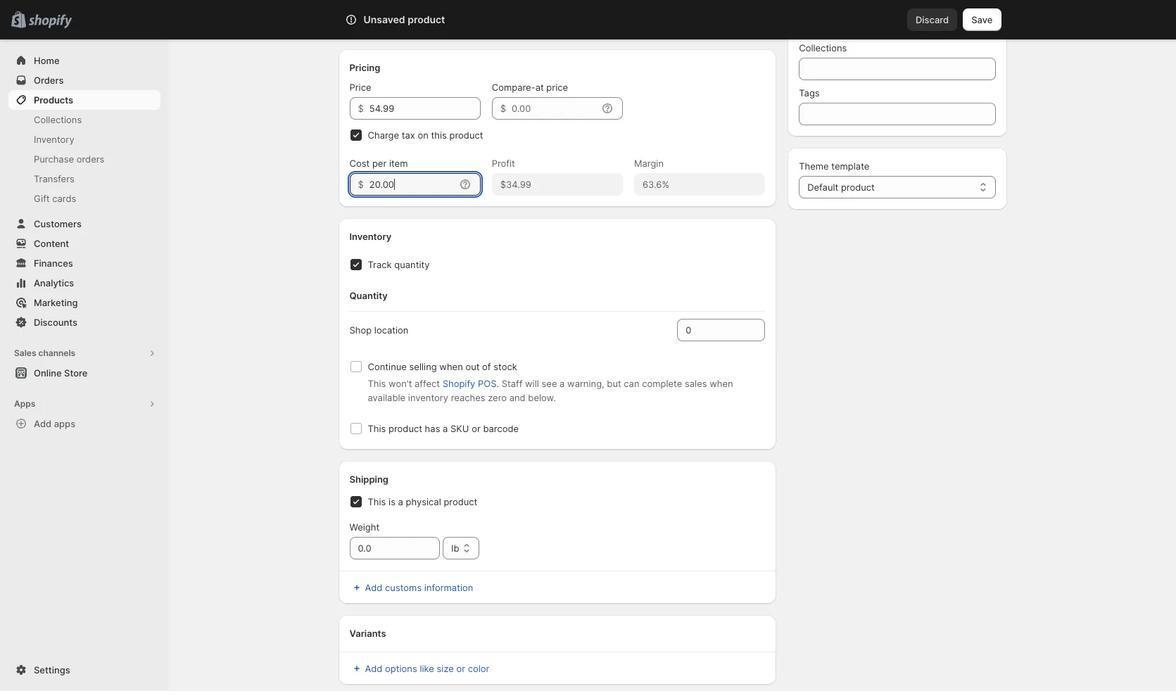 Task type: vqa. For each thing, say whether or not it's contained in the screenshot.
bottommost 'apps'
no



Task type: describe. For each thing, give the bounding box(es) containing it.
add for add apps
[[34, 418, 52, 429]]

this product has a sku or barcode
[[368, 423, 519, 434]]

products
[[34, 94, 73, 106]]

purchase orders
[[34, 153, 104, 165]]

add for add options like size or color
[[365, 663, 382, 674]]

price
[[546, 82, 568, 93]]

will
[[525, 378, 539, 389]]

apps
[[14, 398, 35, 409]]

add apps button
[[8, 414, 160, 434]]

content
[[34, 238, 69, 249]]

unsaved product
[[364, 13, 445, 25]]

analytics
[[34, 277, 74, 289]]

won't
[[389, 378, 412, 389]]

online store
[[34, 367, 88, 379]]

add customs information button
[[341, 578, 774, 598]]

shipping
[[349, 474, 388, 485]]

discounts
[[34, 317, 77, 328]]

cost per item
[[349, 158, 408, 169]]

has
[[425, 423, 440, 434]]

cost
[[349, 158, 370, 169]]

0 horizontal spatial a
[[398, 496, 403, 508]]

a inside . staff will see a warning, but can complete sales when available inventory reaches zero and below.
[[560, 378, 565, 389]]

charge tax on this product
[[368, 130, 483, 141]]

Compare-at price text field
[[512, 97, 597, 120]]

Profit text field
[[492, 173, 623, 196]]

gift
[[34, 193, 50, 204]]

add options like size or color button
[[341, 659, 498, 679]]

add apps
[[34, 418, 75, 429]]

sales
[[14, 348, 36, 358]]

settings
[[34, 664, 70, 676]]

tax
[[402, 130, 415, 141]]

reaches
[[451, 392, 485, 404]]

but
[[607, 378, 621, 389]]

options
[[385, 663, 417, 674]]

collections link
[[8, 110, 160, 129]]

home link
[[8, 51, 160, 70]]

default product
[[807, 182, 875, 193]]

0 horizontal spatial collections
[[34, 114, 82, 125]]

shopify pos link
[[442, 378, 496, 389]]

shop location
[[349, 325, 409, 336]]

purchase
[[34, 153, 74, 165]]

stock
[[493, 361, 517, 373]]

sales channels button
[[8, 343, 160, 363]]

orders
[[34, 75, 64, 86]]

$ for price
[[358, 103, 364, 114]]

shopify
[[442, 378, 475, 389]]

transfers link
[[8, 169, 160, 189]]

see
[[542, 378, 557, 389]]

customers
[[34, 218, 82, 229]]

orders
[[77, 153, 104, 165]]

0 horizontal spatial inventory
[[34, 134, 74, 145]]

purchase orders link
[[8, 149, 160, 169]]

or inside button
[[456, 663, 465, 674]]

Margin text field
[[634, 173, 765, 196]]

channels
[[38, 348, 75, 358]]

settings link
[[8, 660, 160, 680]]

information
[[424, 582, 473, 594]]

add for add customs information
[[365, 582, 382, 594]]

$ for cost per item
[[358, 179, 364, 190]]

price
[[349, 82, 371, 93]]

complete
[[642, 378, 682, 389]]

color
[[468, 663, 489, 674]]

. staff will see a warning, but can complete sales when available inventory reaches zero and below.
[[368, 378, 733, 404]]

home
[[34, 55, 60, 66]]

this is a physical product
[[368, 496, 477, 508]]

affect
[[415, 378, 440, 389]]

.
[[496, 378, 499, 389]]

variants
[[349, 628, 386, 639]]

0 horizontal spatial when
[[439, 361, 463, 373]]

gift cards link
[[8, 189, 160, 208]]

unsaved
[[364, 13, 405, 25]]

shopify image
[[28, 15, 72, 29]]

Weight text field
[[349, 537, 440, 560]]



Task type: locate. For each thing, give the bounding box(es) containing it.
save
[[971, 14, 993, 25]]

0 vertical spatial a
[[560, 378, 565, 389]]

1 vertical spatial when
[[710, 378, 733, 389]]

Price text field
[[369, 97, 480, 120]]

2 vertical spatial a
[[398, 496, 403, 508]]

finances
[[34, 258, 73, 269]]

tags
[[799, 87, 820, 99]]

this for this product has a sku or barcode
[[368, 423, 386, 434]]

0 vertical spatial when
[[439, 361, 463, 373]]

discard
[[916, 14, 949, 25]]

1 vertical spatial a
[[443, 423, 448, 434]]

selling
[[409, 361, 437, 373]]

item
[[389, 158, 408, 169]]

when up shopify
[[439, 361, 463, 373]]

discounts link
[[8, 312, 160, 332]]

$ down cost
[[358, 179, 364, 190]]

this for this won't affect shopify pos
[[368, 378, 386, 389]]

collections down products
[[34, 114, 82, 125]]

available
[[368, 392, 405, 404]]

analytics link
[[8, 273, 160, 293]]

product right physical
[[444, 496, 477, 508]]

continue
[[368, 361, 407, 373]]

collections up tags
[[799, 42, 847, 53]]

1 vertical spatial collections
[[34, 114, 82, 125]]

when
[[439, 361, 463, 373], [710, 378, 733, 389]]

inventory up track
[[349, 231, 391, 242]]

like
[[420, 663, 434, 674]]

3 this from the top
[[368, 496, 386, 508]]

compare-at price
[[492, 82, 568, 93]]

inventory up purchase at the top of the page
[[34, 134, 74, 145]]

this up available
[[368, 378, 386, 389]]

1 horizontal spatial collections
[[799, 42, 847, 53]]

track quantity
[[368, 259, 430, 270]]

a right is at the bottom of page
[[398, 496, 403, 508]]

$ down price
[[358, 103, 364, 114]]

quantity
[[349, 290, 388, 301]]

2 this from the top
[[368, 423, 386, 434]]

1 this from the top
[[368, 378, 386, 389]]

compare-
[[492, 82, 535, 93]]

products link
[[8, 90, 160, 110]]

0 vertical spatial add
[[34, 418, 52, 429]]

can
[[624, 378, 639, 389]]

inventory
[[34, 134, 74, 145], [349, 231, 391, 242]]

or right size at the left of page
[[456, 663, 465, 674]]

store
[[64, 367, 88, 379]]

track
[[368, 259, 392, 270]]

save button
[[963, 8, 1001, 31]]

product
[[408, 13, 445, 25], [449, 130, 483, 141], [841, 182, 875, 193], [389, 423, 422, 434], [444, 496, 477, 508]]

add inside 'button'
[[34, 418, 52, 429]]

1 vertical spatial or
[[456, 663, 465, 674]]

of
[[482, 361, 491, 373]]

Cost per item text field
[[369, 173, 455, 196]]

charge
[[368, 130, 399, 141]]

or right "sku"
[[472, 423, 481, 434]]

marketing
[[34, 297, 78, 308]]

gift cards
[[34, 193, 76, 204]]

when right sales
[[710, 378, 733, 389]]

apps button
[[8, 394, 160, 414]]

online
[[34, 367, 62, 379]]

per
[[372, 158, 387, 169]]

this left is at the bottom of page
[[368, 496, 386, 508]]

this for this is a physical product
[[368, 496, 386, 508]]

this
[[431, 130, 447, 141]]

this down available
[[368, 423, 386, 434]]

sales channels
[[14, 348, 75, 358]]

1 vertical spatial inventory
[[349, 231, 391, 242]]

product for this product has a sku or barcode
[[389, 423, 422, 434]]

product left has
[[389, 423, 422, 434]]

add left options
[[365, 663, 382, 674]]

product right this
[[449, 130, 483, 141]]

pricing
[[349, 62, 380, 73]]

1 horizontal spatial or
[[472, 423, 481, 434]]

lb
[[451, 543, 459, 554]]

default
[[807, 182, 838, 193]]

2 vertical spatial this
[[368, 496, 386, 508]]

shop
[[349, 325, 372, 336]]

add
[[34, 418, 52, 429], [365, 582, 382, 594], [365, 663, 382, 674]]

sales
[[685, 378, 707, 389]]

and
[[509, 392, 526, 404]]

$ down compare- at the top of page
[[500, 103, 506, 114]]

Tags text field
[[799, 103, 996, 125]]

margin
[[634, 158, 664, 169]]

product for unsaved product
[[408, 13, 445, 25]]

2 vertical spatial add
[[365, 663, 382, 674]]

1 vertical spatial this
[[368, 423, 386, 434]]

size
[[437, 663, 454, 674]]

discard button
[[907, 8, 957, 31]]

this
[[368, 378, 386, 389], [368, 423, 386, 434], [368, 496, 386, 508]]

staff
[[502, 378, 522, 389]]

search button
[[384, 8, 792, 31]]

product right unsaved
[[408, 13, 445, 25]]

finances link
[[8, 253, 160, 273]]

a right see at left bottom
[[560, 378, 565, 389]]

online store button
[[0, 363, 169, 383]]

out
[[465, 361, 480, 373]]

None number field
[[677, 319, 744, 342]]

1 horizontal spatial a
[[443, 423, 448, 434]]

Collections text field
[[799, 58, 996, 80]]

apps
[[54, 418, 75, 429]]

profit
[[492, 158, 515, 169]]

1 vertical spatial add
[[365, 582, 382, 594]]

inventory
[[408, 392, 448, 404]]

add left customs
[[365, 582, 382, 594]]

add inside button
[[365, 663, 382, 674]]

0 horizontal spatial or
[[456, 663, 465, 674]]

cards
[[52, 193, 76, 204]]

0 vertical spatial inventory
[[34, 134, 74, 145]]

orders link
[[8, 70, 160, 90]]

add inside button
[[365, 582, 382, 594]]

0 vertical spatial collections
[[799, 42, 847, 53]]

this won't affect shopify pos
[[368, 378, 496, 389]]

add customs information
[[365, 582, 473, 594]]

template
[[831, 160, 869, 172]]

0 vertical spatial or
[[472, 423, 481, 434]]

product for default product
[[841, 182, 875, 193]]

customers link
[[8, 214, 160, 234]]

continue selling when out of stock
[[368, 361, 517, 373]]

0 vertical spatial this
[[368, 378, 386, 389]]

customs
[[385, 582, 422, 594]]

product down template
[[841, 182, 875, 193]]

quantity
[[394, 259, 430, 270]]

when inside . staff will see a warning, but can complete sales when available inventory reaches zero and below.
[[710, 378, 733, 389]]

warning,
[[567, 378, 604, 389]]

theme
[[799, 160, 829, 172]]

at
[[535, 82, 544, 93]]

1 horizontal spatial when
[[710, 378, 733, 389]]

below.
[[528, 392, 556, 404]]

zero
[[488, 392, 507, 404]]

$ for compare-at price
[[500, 103, 506, 114]]

2 horizontal spatial a
[[560, 378, 565, 389]]

add left 'apps'
[[34, 418, 52, 429]]

weight
[[349, 522, 379, 533]]

a right has
[[443, 423, 448, 434]]

1 horizontal spatial inventory
[[349, 231, 391, 242]]

add options like size or color
[[365, 663, 489, 674]]

physical
[[406, 496, 441, 508]]

content link
[[8, 234, 160, 253]]

marketing link
[[8, 293, 160, 312]]

search
[[407, 14, 437, 25]]

theme template
[[799, 160, 869, 172]]

transfers
[[34, 173, 74, 184]]



